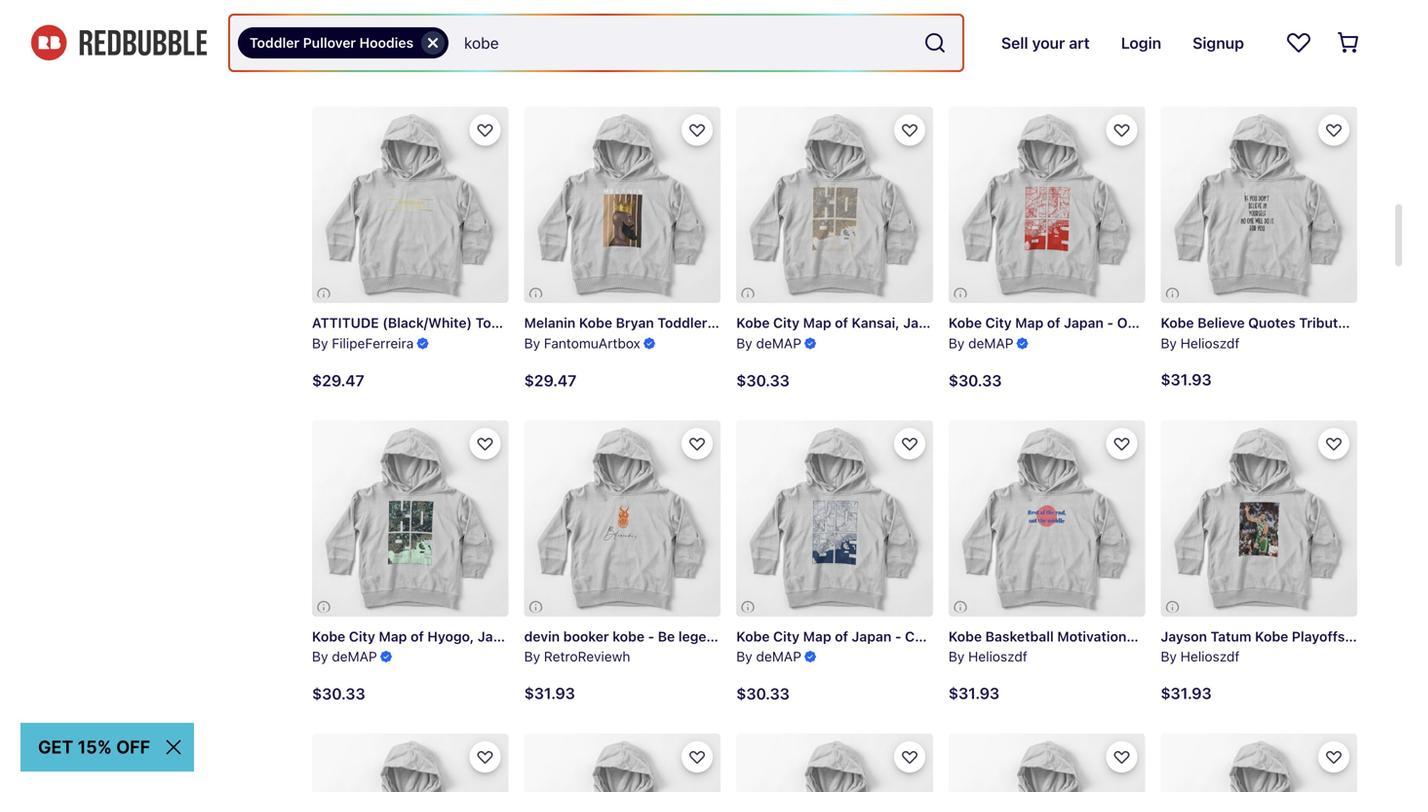 Task type: describe. For each thing, give the bounding box(es) containing it.
attitude
[[312, 315, 379, 331]]

retroreviewh
[[544, 649, 630, 665]]

pullover inside kobe basketball motivational quote   toddler pullover hoodie by helioszdf
[[1238, 629, 1291, 645]]

helioszdf for jayson
[[1181, 649, 1240, 665]]

by inside kobe basketball motivational quote   toddler pullover hoodie by helioszdf
[[949, 649, 965, 665]]

demap for kobe city map of japan - coastal toddler pullover hoodie image
[[756, 649, 802, 665]]

$31.93 link
[[737, 0, 933, 91]]

right
[[487, 2, 521, 18]]

kobe city map of kansai, japan - bauhaus toddler pullover hoodie image
[[737, 107, 933, 303]]

- for kobe city map of japan - coastal toddler pullover hoodie
[[895, 629, 902, 645]]

toddler inside kobe believe quotes tribute  toddler p by helioszdf
[[1350, 315, 1400, 331]]

toddler inside the confirmed kobe is always right toddler pullover hoodie by namecloud
[[525, 2, 575, 18]]

toddler right coastal
[[958, 629, 1008, 645]]

namecloud
[[332, 22, 406, 38]]

great
[[949, 2, 985, 18]]

kobe inside jayson tatum kobe playoffs  toddler p by helioszdf
[[1255, 629, 1289, 645]]

melanin
[[524, 315, 576, 331]]

kobe inside kobe basketball motivational quote   toddler pullover hoodie by helioszdf
[[949, 629, 982, 645]]

$29.47 down the confirmed kobe is always right toddler pullover hoodie by namecloud
[[524, 57, 577, 76]]

devin booker kobe  - be legendary    toddler pullover hoodie image
[[524, 421, 721, 617]]

legendary
[[679, 629, 744, 645]]

pullover inside great kobe legend toddler pullover hoodie by chikalevandra
[[1131, 2, 1184, 18]]

by inside devin booker kobe  - be legendary    toddler pullover hoodie by retroreviewh
[[524, 649, 540, 665]]

(black/white)
[[383, 315, 472, 331]]

demap for kobe city map of hyogo, japan - summer toddler pullover hoodie image
[[332, 649, 377, 665]]

helioszdf for kobe
[[1181, 335, 1240, 351]]

devin booker kobe  - be legendary    toddler pullover hoodie by retroreviewh
[[524, 629, 904, 665]]

tribute
[[1299, 315, 1346, 331]]

toddler right bryan
[[658, 315, 707, 331]]

$31.93 for jayson tatum kobe playoffs  toddler p by helioszdf
[[1161, 685, 1212, 703]]

$30.33 for kobe city map of kansai, japan - bauhaus toddler pullover hoodie image
[[737, 371, 790, 390]]

$31.93 inside $31.93 link
[[737, 57, 787, 76]]

kobe city map of japan - coastal toddler pullover hoodie
[[737, 629, 1115, 645]]

$29.47 for melanin kobe bryan toddler pullover hoodie
[[524, 371, 577, 390]]

toddler pullover hoodies
[[250, 35, 414, 51]]

by demap for kobe city map of kansai, japan - bauhaus toddler pullover hoodie image
[[737, 335, 802, 351]]

be
[[658, 629, 675, 645]]

hoodie inside kobe basketball motivational quote   toddler pullover hoodie by helioszdf
[[1295, 629, 1342, 645]]

by ashleywian link
[[1161, 0, 1358, 91]]

by ashleywian
[[1161, 22, 1250, 38]]

$36.84
[[312, 57, 366, 76]]

$31.93 for devin booker kobe  - be legendary    toddler pullover hoodie by retroreviewh
[[524, 685, 575, 703]]

kobe believe quotes tribute  toddler p by helioszdf
[[1161, 315, 1404, 351]]

melanin kobe bryan toddler pullover hoodie image
[[524, 107, 721, 303]]

pullover inside button
[[303, 35, 356, 51]]

of for oriental
[[1047, 315, 1061, 331]]

toddler inside great kobe legend toddler pullover hoodie by chikalevandra
[[1078, 2, 1127, 18]]

basketball
[[986, 629, 1054, 645]]

$29.47 for attitude (black/white) toddler pullover hoodie
[[312, 371, 365, 390]]

kobe city map of japan - coastal toddler pullover hoodie image
[[737, 421, 933, 617]]

Toddler Pullover Hoodies field
[[230, 16, 962, 70]]

helioszdf inside kobe basketball motivational quote   toddler pullover hoodie by helioszdf
[[969, 649, 1028, 665]]

kobe city map of japan - oriental toddler pullover hoodie
[[949, 315, 1330, 331]]

p for jayson tatum kobe playoffs  toddler p
[[1402, 629, 1404, 645]]

filipeferreira
[[332, 335, 414, 351]]

toddler pullover hoodies button
[[238, 27, 449, 59]]

always
[[437, 2, 483, 18]]

coastal
[[905, 629, 955, 645]]

quote
[[1142, 629, 1182, 645]]

devin
[[524, 629, 560, 645]]

toddler inside jayson tatum kobe playoffs  toddler p by helioszdf
[[1349, 629, 1399, 645]]

tatum
[[1211, 629, 1252, 645]]

city for kobe city map of japan - oriental toddler pullover hoodie
[[986, 315, 1012, 331]]



Task type: locate. For each thing, give the bounding box(es) containing it.
confirmed
[[312, 2, 381, 18]]

jayson
[[1161, 629, 1207, 645]]

0 horizontal spatial map
[[803, 629, 832, 645]]

hoodie inside great kobe legend toddler pullover hoodie by chikalevandra
[[1187, 2, 1234, 18]]

p for kobe believe quotes tribute  toddler p
[[1403, 315, 1404, 331]]

by inside the confirmed kobe is always right toddler pullover hoodie by namecloud
[[312, 22, 328, 38]]

demap for 'kobe city map of japan - oriental toddler pullover hoodie' image
[[969, 335, 1014, 351]]

- left be
[[648, 629, 655, 645]]

of left coastal
[[835, 629, 848, 645]]

toddler
[[525, 2, 575, 18], [1078, 2, 1127, 18], [250, 35, 299, 51], [476, 315, 525, 331], [658, 315, 707, 331], [1173, 315, 1223, 331], [1350, 315, 1400, 331], [748, 629, 798, 645], [958, 629, 1008, 645], [1185, 629, 1235, 645], [1349, 629, 1399, 645]]

japan left coastal
[[852, 629, 892, 645]]

by
[[312, 22, 328, 38], [949, 22, 965, 38], [1161, 22, 1177, 38], [312, 335, 328, 351], [524, 335, 540, 351], [737, 335, 753, 351], [949, 335, 965, 351], [1161, 335, 1177, 351], [312, 649, 328, 665], [524, 649, 540, 665], [737, 649, 753, 665], [949, 649, 965, 665], [1161, 649, 1177, 665]]

1 horizontal spatial city
[[986, 315, 1012, 331]]

toddler inside button
[[250, 35, 299, 51]]

toddler right playoffs
[[1349, 629, 1399, 645]]

kobe
[[385, 2, 418, 18], [989, 2, 1022, 18], [579, 315, 612, 331], [949, 315, 982, 331], [1161, 315, 1194, 331], [737, 629, 770, 645], [949, 629, 982, 645], [1255, 629, 1289, 645]]

attitude (black/white) toddler pullover hoodie image
[[312, 107, 509, 303]]

p inside kobe believe quotes tribute  toddler p by helioszdf
[[1403, 315, 1404, 331]]

bryan
[[616, 315, 654, 331]]

1 vertical spatial map
[[803, 629, 832, 645]]

hoodie inside the confirmed kobe is always right toddler pullover hoodie by namecloud
[[635, 2, 681, 18]]

fantomuartbox
[[544, 335, 641, 351]]

$39.30
[[949, 57, 1002, 76]]

toddler right tribute
[[1350, 315, 1400, 331]]

toddler inside kobe basketball motivational quote   toddler pullover hoodie by helioszdf
[[1185, 629, 1235, 645]]

1 vertical spatial of
[[835, 629, 848, 645]]

melanin kobe bryan toddler pullover hoodie
[[524, 315, 814, 331]]

toddler left 'namecloud'
[[250, 35, 299, 51]]

helioszdf down basketball
[[969, 649, 1028, 665]]

hoodie
[[635, 2, 681, 18], [1187, 2, 1234, 18], [585, 315, 632, 331], [767, 315, 814, 331], [1283, 315, 1330, 331], [858, 629, 904, 645], [1068, 629, 1115, 645], [1295, 629, 1342, 645]]

$29.47 down by fantomuartbox
[[524, 371, 577, 390]]

map for kobe city map of japan - oriental toddler pullover hoodie
[[1015, 315, 1044, 331]]

by demap for 'kobe city map of japan - oriental toddler pullover hoodie' image
[[949, 335, 1014, 351]]

by filipeferreira
[[312, 335, 414, 351]]

kobe inside great kobe legend toddler pullover hoodie by chikalevandra
[[989, 2, 1022, 18]]

is
[[422, 2, 433, 18]]

of left oriental
[[1047, 315, 1061, 331]]

0 vertical spatial map
[[1015, 315, 1044, 331]]

quotes
[[1249, 315, 1296, 331]]

great kobe legend toddler pullover hoodie by chikalevandra
[[949, 2, 1234, 38]]

- left coastal
[[895, 629, 902, 645]]

japan for oriental
[[1064, 315, 1104, 331]]

0 horizontal spatial of
[[835, 629, 848, 645]]

helioszdf inside kobe believe quotes tribute  toddler p by helioszdf
[[1181, 335, 1240, 351]]

by inside jayson tatum kobe playoffs  toddler p by helioszdf
[[1161, 649, 1177, 665]]

toddler inside devin booker kobe  - be legendary    toddler pullover hoodie by retroreviewh
[[748, 629, 798, 645]]

p inside jayson tatum kobe playoffs  toddler p by helioszdf
[[1402, 629, 1404, 645]]

japan for coastal
[[852, 629, 892, 645]]

1 horizontal spatial of
[[1047, 315, 1061, 331]]

ashleywian
[[1181, 22, 1250, 38]]

kobe city map of hyogo, japan - summer toddler pullover hoodie image
[[312, 421, 509, 617]]

hoodie inside devin booker kobe  - be legendary    toddler pullover hoodie by retroreviewh
[[858, 629, 904, 645]]

by fantomuartbox
[[524, 335, 641, 351]]

toddler right legendary
[[748, 629, 798, 645]]

0 horizontal spatial -
[[648, 629, 655, 645]]

1 vertical spatial japan
[[852, 629, 892, 645]]

$31.93 for kobe believe quotes tribute  toddler p by helioszdf
[[1161, 371, 1212, 389]]

0 vertical spatial city
[[986, 315, 1012, 331]]

hoodies
[[359, 35, 414, 51]]

p
[[1403, 315, 1404, 331], [1402, 629, 1404, 645]]

by inside great kobe legend toddler pullover hoodie by chikalevandra
[[949, 22, 965, 38]]

jayson tatum kobe playoffs  toddler pullover hoodie image
[[1161, 421, 1358, 617]]

helioszdf down believe
[[1181, 335, 1240, 351]]

legend
[[1025, 2, 1074, 18]]

-
[[1107, 315, 1114, 331], [648, 629, 655, 645], [895, 629, 902, 645]]

toddler right (black/white) at the left of page
[[476, 315, 525, 331]]

1 horizontal spatial map
[[1015, 315, 1044, 331]]

kobe basketball motivational quote   toddler pullover hoodie by helioszdf
[[949, 629, 1342, 665]]

0 vertical spatial of
[[1047, 315, 1061, 331]]

city for kobe city map of japan - coastal toddler pullover hoodie
[[773, 629, 800, 645]]

$29.47 down "by filipeferreira"
[[312, 371, 365, 390]]

$31.93 for kobe basketball motivational quote   toddler pullover hoodie by helioszdf
[[949, 685, 1000, 703]]

demap
[[756, 335, 802, 351], [969, 335, 1014, 351], [332, 649, 377, 665], [756, 649, 802, 665]]

p right tribute
[[1403, 315, 1404, 331]]

$29.47 link
[[524, 0, 721, 91]]

demap for kobe city map of kansai, japan - bauhaus toddler pullover hoodie image
[[756, 335, 802, 351]]

map
[[1015, 315, 1044, 331], [803, 629, 832, 645]]

by demap
[[737, 335, 802, 351], [949, 335, 1014, 351], [312, 649, 377, 665], [737, 649, 802, 665]]

by demap for kobe city map of japan - coastal toddler pullover hoodie image
[[737, 649, 802, 665]]

0 horizontal spatial city
[[773, 629, 800, 645]]

$31.93
[[737, 57, 787, 76], [1161, 371, 1212, 389], [524, 685, 575, 703], [949, 685, 1000, 703], [1161, 685, 1212, 703]]

0 vertical spatial japan
[[1064, 315, 1104, 331]]

confirmed kobe is always right toddler pullover hoodie by namecloud
[[312, 2, 681, 38]]

redbubble logo image
[[31, 25, 207, 61]]

pullover
[[578, 2, 631, 18], [1131, 2, 1184, 18], [303, 35, 356, 51], [529, 315, 582, 331], [711, 315, 764, 331], [1226, 315, 1279, 331], [801, 629, 854, 645], [1012, 629, 1065, 645], [1238, 629, 1291, 645]]

Search term search field
[[449, 16, 916, 70]]

japan left oriental
[[1064, 315, 1104, 331]]

japan
[[1064, 315, 1104, 331], [852, 629, 892, 645]]

chikalevandra
[[969, 22, 1061, 38]]

kobe inside the confirmed kobe is always right toddler pullover hoodie by namecloud
[[385, 2, 418, 18]]

toddler right "right"
[[525, 2, 575, 18]]

1 vertical spatial p
[[1402, 629, 1404, 645]]

of for coastal
[[835, 629, 848, 645]]

city
[[986, 315, 1012, 331], [773, 629, 800, 645]]

pullover inside the confirmed kobe is always right toddler pullover hoodie by namecloud
[[578, 2, 631, 18]]

$29.47
[[524, 57, 577, 76], [312, 371, 365, 390], [524, 371, 577, 390]]

- inside devin booker kobe  - be legendary    toddler pullover hoodie by retroreviewh
[[648, 629, 655, 645]]

1 vertical spatial city
[[773, 629, 800, 645]]

map for kobe city map of japan - coastal toddler pullover hoodie
[[803, 629, 832, 645]]

motivational
[[1057, 629, 1138, 645]]

toddler right quote
[[1185, 629, 1235, 645]]

1 horizontal spatial -
[[895, 629, 902, 645]]

jayson tatum kobe playoffs  toddler p by helioszdf
[[1161, 629, 1404, 665]]

playoffs
[[1292, 629, 1345, 645]]

kobe basketball motivational quote   toddler pullover hoodie image
[[949, 421, 1145, 617]]

$30.33 for kobe city map of japan - coastal toddler pullover hoodie image
[[737, 685, 790, 704]]

p right playoffs
[[1402, 629, 1404, 645]]

toddler right oriental
[[1173, 315, 1223, 331]]

kobe
[[613, 629, 645, 645]]

oriental
[[1117, 315, 1170, 331]]

1 horizontal spatial japan
[[1064, 315, 1104, 331]]

- for kobe city map of japan - oriental toddler pullover hoodie
[[1107, 315, 1114, 331]]

$30.33 for kobe city map of hyogo, japan - summer toddler pullover hoodie image
[[312, 685, 365, 704]]

$30.33 for 'kobe city map of japan - oriental toddler pullover hoodie' image
[[949, 371, 1002, 390]]

kobe inside kobe believe quotes tribute  toddler p by helioszdf
[[1161, 315, 1194, 331]]

kobe believe quotes tribute  toddler pullover hoodie image
[[1161, 107, 1358, 303]]

believe
[[1198, 315, 1245, 331]]

kobe city map of japan - oriental toddler pullover hoodie image
[[949, 107, 1145, 303]]

- left oriental
[[1107, 315, 1114, 331]]

pullover inside devin booker kobe  - be legendary    toddler pullover hoodie by retroreviewh
[[801, 629, 854, 645]]

helioszdf inside jayson tatum kobe playoffs  toddler p by helioszdf
[[1181, 649, 1240, 665]]

helioszdf
[[1181, 335, 1240, 351], [969, 649, 1028, 665], [1181, 649, 1240, 665]]

by demap for kobe city map of hyogo, japan - summer toddler pullover hoodie image
[[312, 649, 377, 665]]

of
[[1047, 315, 1061, 331], [835, 629, 848, 645]]

booker
[[563, 629, 609, 645]]

$30.33
[[737, 371, 790, 390], [949, 371, 1002, 390], [312, 685, 365, 704], [737, 685, 790, 704]]

0 vertical spatial p
[[1403, 315, 1404, 331]]

by inside kobe believe quotes tribute  toddler p by helioszdf
[[1161, 335, 1177, 351]]

helioszdf down tatum
[[1181, 649, 1240, 665]]

2 horizontal spatial -
[[1107, 315, 1114, 331]]

attitude (black/white) toddler pullover hoodie
[[312, 315, 632, 331]]

toddler right legend
[[1078, 2, 1127, 18]]

0 horizontal spatial japan
[[852, 629, 892, 645]]



Task type: vqa. For each thing, say whether or not it's contained in the screenshot.
Available
no



